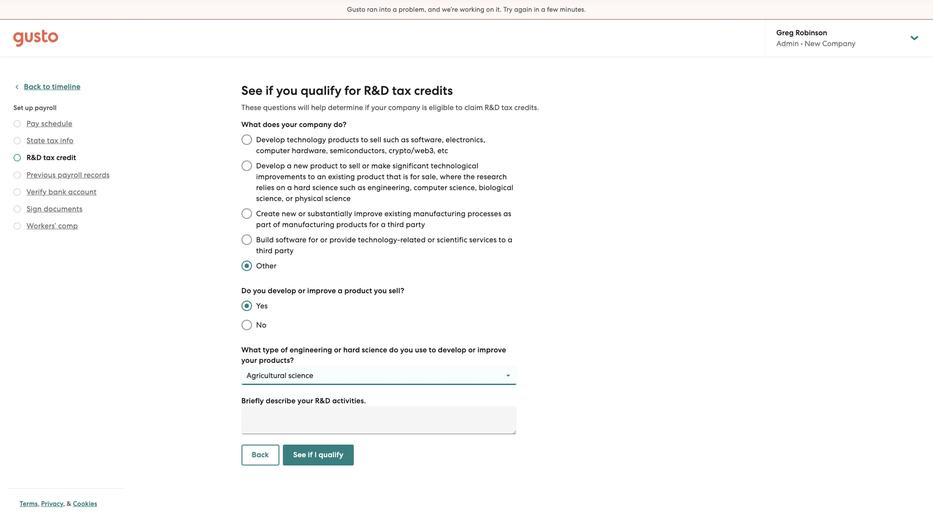 Task type: vqa. For each thing, say whether or not it's contained in the screenshot.
Add
no



Task type: describe. For each thing, give the bounding box(es) containing it.
check image for workers'
[[13, 222, 21, 230]]

products?
[[259, 356, 294, 365]]

processes
[[468, 209, 502, 218]]

payroll inside button
[[58, 171, 82, 179]]

yes
[[256, 302, 268, 310]]

state tax info button
[[27, 135, 74, 146]]

develop for develop a new product to sell or make significant technological improvements to an existing product that is for sale, where the research relies on a hard science such as engineering, computer science, biological science, or physical science
[[256, 162, 285, 170]]

pay schedule button
[[27, 118, 72, 129]]

Yes radio
[[237, 296, 256, 316]]

your right does
[[282, 120, 297, 129]]

greg robinson admin • new company
[[777, 28, 856, 48]]

describe
[[266, 397, 296, 406]]

help
[[311, 103, 326, 112]]

privacy link
[[41, 500, 63, 508]]

as inside create new or substantially improve existing manufacturing processes as part of manufacturing products for a third party
[[504, 209, 512, 218]]

use
[[415, 346, 427, 355]]

type
[[263, 346, 279, 355]]

1 horizontal spatial manufacturing
[[413, 209, 466, 218]]

briefly describe your r&d activities.
[[241, 397, 366, 406]]

engineering
[[290, 346, 332, 355]]

what for what does your company do?
[[241, 120, 261, 129]]

biological
[[479, 183, 514, 192]]

what for what type of engineering or hard science do you use to develop or improve your products?
[[241, 346, 261, 355]]

tax inside button
[[47, 136, 58, 145]]

admin
[[777, 39, 799, 48]]

back to timeline button
[[13, 82, 81, 92]]

1 vertical spatial company
[[299, 120, 332, 129]]

ran
[[367, 6, 378, 13]]

tax up these questions will help determine if your company is eligible to claim r&d tax credits.
[[392, 83, 411, 98]]

check image for pay
[[13, 120, 21, 128]]

back to timeline
[[24, 82, 81, 91]]

activities.
[[332, 397, 366, 406]]

develop a new product to sell or make significant technological improvements to an existing product that is for sale, where the research relies on a hard science such as engineering, computer science, biological science, or physical science
[[256, 162, 514, 203]]

third inside create new or substantially improve existing manufacturing processes as part of manufacturing products for a third party
[[388, 220, 404, 229]]

develop technology products to sell such as software, electronics, computer hardware, semiconductors, crypto/web3, etc
[[256, 135, 485, 155]]

hard inside develop a new product to sell or make significant technological improvements to an existing product that is for sale, where the research relies on a hard science such as engineering, computer science, biological science, or physical science
[[294, 183, 311, 192]]

we're
[[442, 6, 458, 13]]

these
[[241, 103, 261, 112]]

improve for substantially
[[354, 209, 383, 218]]

to inside build software for or provide technology-related or scientific services to a third party
[[499, 236, 506, 244]]

see if you qualify for r&d tax credits
[[241, 83, 453, 98]]

r&d tax credit list
[[13, 118, 121, 233]]

0 vertical spatial product
[[310, 162, 338, 170]]

3 check image from the top
[[13, 154, 21, 162]]

your right describe at bottom left
[[298, 397, 313, 406]]

briefly
[[241, 397, 264, 406]]

1 horizontal spatial company
[[388, 103, 420, 112]]

set
[[13, 104, 23, 112]]

0 horizontal spatial manufacturing
[[282, 220, 335, 229]]

such inside develop technology products to sell such as software, electronics, computer hardware, semiconductors, crypto/web3, etc
[[383, 135, 399, 144]]

2 horizontal spatial if
[[365, 103, 370, 112]]

to left claim
[[456, 103, 463, 112]]

do you develop or improve a product you sell?
[[241, 286, 405, 296]]

0 horizontal spatial payroll
[[35, 104, 57, 112]]

home image
[[13, 29, 58, 47]]

check image
[[13, 189, 21, 196]]

what does your company do?
[[241, 120, 347, 129]]

0 vertical spatial science,
[[450, 183, 477, 192]]

r&d right claim
[[485, 103, 500, 112]]

where
[[440, 172, 462, 181]]

crypto/web3,
[[389, 146, 436, 155]]

a inside create new or substantially improve existing manufacturing processes as part of manufacturing products for a third party
[[381, 220, 386, 229]]

documents
[[44, 205, 83, 213]]

technology
[[287, 135, 326, 144]]

sell?
[[389, 286, 405, 296]]

back for back to timeline
[[24, 82, 41, 91]]

a inside build software for or provide technology-related or scientific services to a third party
[[508, 236, 513, 244]]

as inside develop a new product to sell or make significant technological improvements to an existing product that is for sale, where the research relies on a hard science such as engineering, computer science, biological science, or physical science
[[358, 183, 366, 192]]

technological
[[431, 162, 479, 170]]

previous
[[27, 171, 56, 179]]

0 vertical spatial science
[[313, 183, 338, 192]]

research
[[477, 172, 507, 181]]

check image for sign
[[13, 205, 21, 213]]

software
[[276, 236, 307, 244]]

check image for previous
[[13, 172, 21, 179]]

No radio
[[237, 316, 256, 335]]

to inside back to timeline button
[[43, 82, 50, 91]]

2 vertical spatial product
[[345, 286, 372, 296]]

check image for state
[[13, 137, 21, 145]]

related
[[401, 236, 426, 244]]

as inside develop technology products to sell such as software, electronics, computer hardware, semiconductors, crypto/web3, etc
[[401, 135, 409, 144]]

for inside build software for or provide technology-related or scientific services to a third party
[[309, 236, 318, 244]]

for inside create new or substantially improve existing manufacturing processes as part of manufacturing products for a third party
[[369, 220, 379, 229]]

computer inside develop a new product to sell or make significant technological improvements to an existing product that is for sale, where the research relies on a hard science such as engineering, computer science, biological science, or physical science
[[414, 183, 448, 192]]

qualify for you
[[301, 83, 342, 98]]

software,
[[411, 135, 444, 144]]

hard inside what type of engineering or hard science do you use to develop or improve your products?
[[343, 346, 360, 355]]

for up determine
[[345, 83, 361, 98]]

of inside what type of engineering or hard science do you use to develop or improve your products?
[[281, 346, 288, 355]]

physical
[[295, 194, 323, 203]]

Other radio
[[237, 256, 256, 276]]

bank
[[48, 188, 66, 196]]

or inside create new or substantially improve existing manufacturing processes as part of manufacturing products for a third party
[[298, 209, 306, 218]]

no
[[256, 321, 267, 330]]

electronics,
[[446, 135, 485, 144]]

info
[[60, 136, 74, 145]]

see for see if you qualify for r&d tax credits
[[241, 83, 263, 98]]

Develop technology products to sell such as software, electronics, computer hardware, semiconductors, crypto/web3, etc radio
[[237, 130, 256, 149]]

gusto
[[347, 6, 366, 13]]

pay
[[27, 119, 39, 128]]

claim
[[465, 103, 483, 112]]

workers'
[[27, 222, 56, 230]]

records
[[84, 171, 110, 179]]

build software for or provide technology-related or scientific services to a third party
[[256, 236, 513, 255]]

gusto ran into a problem, and we're working on it. try again in a few minutes.
[[347, 6, 586, 13]]

significant
[[393, 162, 429, 170]]

develop for develop technology products to sell such as software, electronics, computer hardware, semiconductors, crypto/web3, etc
[[256, 135, 285, 144]]

to inside develop technology products to sell such as software, electronics, computer hardware, semiconductors, crypto/web3, etc
[[361, 135, 368, 144]]

back for back
[[252, 451, 269, 460]]

substantially
[[308, 209, 352, 218]]

workers' comp button
[[27, 221, 78, 231]]

of inside create new or substantially improve existing manufacturing processes as part of manufacturing products for a third party
[[273, 220, 280, 229]]

comp
[[58, 222, 78, 230]]

new inside create new or substantially improve existing manufacturing processes as part of manufacturing products for a third party
[[282, 209, 297, 218]]

see if i qualify button
[[283, 445, 354, 466]]

working
[[460, 6, 485, 13]]

pay schedule
[[27, 119, 72, 128]]

determine
[[328, 103, 363, 112]]

privacy
[[41, 500, 63, 508]]

qualify for i
[[319, 451, 344, 460]]

terms link
[[20, 500, 38, 508]]

few
[[547, 6, 558, 13]]

Create new or substantially improve existing manufacturing processes as part of manufacturing products for a third party radio
[[237, 204, 256, 223]]

your right determine
[[371, 103, 387, 112]]

create new or substantially improve existing manufacturing processes as part of manufacturing products for a third party
[[256, 209, 512, 229]]

sign documents
[[27, 205, 83, 213]]

verify bank account
[[27, 188, 97, 196]]

make
[[372, 162, 391, 170]]

previous payroll records button
[[27, 170, 110, 180]]

1 horizontal spatial on
[[486, 6, 494, 13]]

credits.
[[515, 103, 539, 112]]



Task type: locate. For each thing, give the bounding box(es) containing it.
1 horizontal spatial party
[[406, 220, 425, 229]]

0 horizontal spatial improve
[[307, 286, 336, 296]]

1 vertical spatial on
[[276, 183, 285, 192]]

0 horizontal spatial on
[[276, 183, 285, 192]]

if for see if i qualify
[[308, 451, 313, 460]]

existing inside create new or substantially improve existing manufacturing processes as part of manufacturing products for a third party
[[385, 209, 412, 218]]

as left engineering,
[[358, 183, 366, 192]]

,
[[38, 500, 40, 508], [63, 500, 65, 508]]

new inside develop a new product to sell or make significant technological improvements to an existing product that is for sale, where the research relies on a hard science such as engineering, computer science, biological science, or physical science
[[294, 162, 308, 170]]

science, down the
[[450, 183, 477, 192]]

0 vertical spatial manufacturing
[[413, 209, 466, 218]]

of right part
[[273, 220, 280, 229]]

improve
[[354, 209, 383, 218], [307, 286, 336, 296], [478, 346, 506, 355]]

existing right an
[[328, 172, 355, 181]]

computer down does
[[256, 146, 290, 155]]

questions
[[263, 103, 296, 112]]

company
[[388, 103, 420, 112], [299, 120, 332, 129]]

1 vertical spatial improve
[[307, 286, 336, 296]]

company down credits
[[388, 103, 420, 112]]

existing inside develop a new product to sell or make significant technological improvements to an existing product that is for sale, where the research relies on a hard science such as engineering, computer science, biological science, or physical science
[[328, 172, 355, 181]]

0 vertical spatial new
[[294, 162, 308, 170]]

the
[[464, 172, 475, 181]]

products inside create new or substantially improve existing manufacturing processes as part of manufacturing products for a third party
[[336, 220, 367, 229]]

hard up physical
[[294, 183, 311, 192]]

1 horizontal spatial if
[[308, 451, 313, 460]]

part
[[256, 220, 271, 229]]

on inside develop a new product to sell or make significant technological improvements to an existing product that is for sale, where the research relies on a hard science such as engineering, computer science, biological science, or physical science
[[276, 183, 285, 192]]

sign
[[27, 205, 42, 213]]

1 vertical spatial products
[[336, 220, 367, 229]]

develop up the improvements
[[256, 162, 285, 170]]

verify bank account button
[[27, 187, 97, 197]]

services
[[469, 236, 497, 244]]

0 horizontal spatial develop
[[268, 286, 296, 296]]

0 vertical spatial see
[[241, 83, 263, 98]]

do
[[241, 286, 251, 296]]

an
[[317, 172, 326, 181]]

or
[[362, 162, 370, 170], [286, 194, 293, 203], [298, 209, 306, 218], [320, 236, 328, 244], [428, 236, 435, 244], [298, 286, 306, 296], [334, 346, 342, 355], [468, 346, 476, 355]]

for
[[345, 83, 361, 98], [410, 172, 420, 181], [369, 220, 379, 229], [309, 236, 318, 244]]

0 horizontal spatial computer
[[256, 146, 290, 155]]

does
[[263, 120, 280, 129]]

semiconductors,
[[330, 146, 387, 155]]

0 horizontal spatial science,
[[256, 194, 284, 203]]

check image left state
[[13, 137, 21, 145]]

r&d down state
[[27, 153, 42, 162]]

what inside what type of engineering or hard science do you use to develop or improve your products?
[[241, 346, 261, 355]]

0 vertical spatial company
[[388, 103, 420, 112]]

0 horizontal spatial ,
[[38, 500, 40, 508]]

credits
[[414, 83, 453, 98]]

if inside "button"
[[308, 451, 313, 460]]

build
[[256, 236, 274, 244]]

r&d left activities.
[[315, 397, 331, 406]]

r&d
[[364, 83, 389, 98], [485, 103, 500, 112], [27, 153, 42, 162], [315, 397, 331, 406]]

Briefly describe your R&D activities. text field
[[241, 407, 517, 435]]

existing
[[328, 172, 355, 181], [385, 209, 412, 218]]

0 vertical spatial improve
[[354, 209, 383, 218]]

what left type
[[241, 346, 261, 355]]

state tax info
[[27, 136, 74, 145]]

manufacturing up scientific
[[413, 209, 466, 218]]

0 horizontal spatial existing
[[328, 172, 355, 181]]

0 vertical spatial sell
[[370, 135, 382, 144]]

tax left credit
[[43, 153, 55, 162]]

sell inside develop a new product to sell or make significant technological improvements to an existing product that is for sale, where the research relies on a hard science such as engineering, computer science, biological science, or physical science
[[349, 162, 360, 170]]

0 vertical spatial on
[[486, 6, 494, 13]]

verify
[[27, 188, 47, 196]]

1 horizontal spatial third
[[388, 220, 404, 229]]

r&d inside list
[[27, 153, 42, 162]]

0 vertical spatial such
[[383, 135, 399, 144]]

0 horizontal spatial such
[[340, 183, 356, 192]]

tax left info
[[47, 136, 58, 145]]

to right use
[[429, 346, 436, 355]]

improve inside what type of engineering or hard science do you use to develop or improve your products?
[[478, 346, 506, 355]]

party up the related
[[406, 220, 425, 229]]

2 vertical spatial science
[[362, 346, 387, 355]]

is inside develop a new product to sell or make significant technological improvements to an existing product that is for sale, where the research relies on a hard science such as engineering, computer science, biological science, or physical science
[[403, 172, 408, 181]]

check image left the r&d tax credit
[[13, 154, 21, 162]]

develop down does
[[256, 135, 285, 144]]

of
[[273, 220, 280, 229], [281, 346, 288, 355]]

1 vertical spatial hard
[[343, 346, 360, 355]]

0 horizontal spatial sell
[[349, 162, 360, 170]]

third down build
[[256, 246, 273, 255]]

new down "hardware,"
[[294, 162, 308, 170]]

set up payroll
[[13, 104, 57, 112]]

science up substantially
[[325, 194, 351, 203]]

up
[[25, 104, 33, 112]]

check image left sign
[[13, 205, 21, 213]]

see if i qualify
[[293, 451, 344, 460]]

existing down engineering,
[[385, 209, 412, 218]]

cookies
[[73, 500, 97, 508]]

if left i
[[308, 451, 313, 460]]

check image left 'pay'
[[13, 120, 21, 128]]

0 vertical spatial as
[[401, 135, 409, 144]]

sell down semiconductors,
[[349, 162, 360, 170]]

r&d tax credit
[[27, 153, 76, 162]]

sign documents button
[[27, 204, 83, 214]]

1 vertical spatial new
[[282, 209, 297, 218]]

do
[[389, 346, 399, 355]]

science, down the relies
[[256, 194, 284, 203]]

that
[[387, 172, 401, 181]]

1 vertical spatial product
[[357, 172, 385, 181]]

these questions will help determine if your company is eligible to claim r&d tax credits.
[[241, 103, 539, 112]]

tax left credits.
[[502, 103, 513, 112]]

greg
[[777, 28, 794, 37]]

problem,
[[399, 6, 426, 13]]

1 horizontal spatial payroll
[[58, 171, 82, 179]]

1 horizontal spatial existing
[[385, 209, 412, 218]]

1 vertical spatial such
[[340, 183, 356, 192]]

1 vertical spatial third
[[256, 246, 273, 255]]

for down significant
[[410, 172, 420, 181]]

into
[[379, 6, 391, 13]]

develop
[[256, 135, 285, 144], [256, 162, 285, 170]]

0 horizontal spatial party
[[275, 246, 294, 255]]

0 vertical spatial what
[[241, 120, 261, 129]]

0 horizontal spatial hard
[[294, 183, 311, 192]]

computer down sale,
[[414, 183, 448, 192]]

of up products?
[[281, 346, 288, 355]]

scientific
[[437, 236, 468, 244]]

if right determine
[[365, 103, 370, 112]]

1 horizontal spatial sell
[[370, 135, 382, 144]]

0 vertical spatial back
[[24, 82, 41, 91]]

manufacturing
[[413, 209, 466, 218], [282, 220, 335, 229]]

1 vertical spatial develop
[[256, 162, 285, 170]]

1 vertical spatial qualify
[[319, 451, 344, 460]]

0 horizontal spatial third
[[256, 246, 273, 255]]

1 horizontal spatial of
[[281, 346, 288, 355]]

terms
[[20, 500, 38, 508]]

computer inside develop technology products to sell such as software, electronics, computer hardware, semiconductors, crypto/web3, etc
[[256, 146, 290, 155]]

party
[[406, 220, 425, 229], [275, 246, 294, 255]]

develop
[[268, 286, 296, 296], [438, 346, 467, 355]]

what up develop technology products to sell such as software, electronics, computer hardware, semiconductors, crypto/web3, etc option
[[241, 120, 261, 129]]

1 develop from the top
[[256, 135, 285, 144]]

1 vertical spatial science,
[[256, 194, 284, 203]]

your left products?
[[241, 356, 257, 365]]

5 check image from the top
[[13, 205, 21, 213]]

science left do
[[362, 346, 387, 355]]

0 vertical spatial third
[[388, 220, 404, 229]]

company up technology
[[299, 120, 332, 129]]

1 what from the top
[[241, 120, 261, 129]]

i
[[315, 451, 317, 460]]

technology-
[[358, 236, 401, 244]]

sell up semiconductors,
[[370, 135, 382, 144]]

tax
[[392, 83, 411, 98], [502, 103, 513, 112], [47, 136, 58, 145], [43, 153, 55, 162]]

0 vertical spatial qualify
[[301, 83, 342, 98]]

6 check image from the top
[[13, 222, 21, 230]]

1 vertical spatial as
[[358, 183, 366, 192]]

check image up check icon
[[13, 172, 21, 179]]

product down make
[[357, 172, 385, 181]]

1 horizontal spatial improve
[[354, 209, 383, 218]]

and
[[428, 6, 440, 13]]

relies
[[256, 183, 274, 192]]

1 vertical spatial manufacturing
[[282, 220, 335, 229]]

products up provide
[[336, 220, 367, 229]]

see for see if i qualify
[[293, 451, 306, 460]]

improve for or
[[307, 286, 336, 296]]

1 horizontal spatial develop
[[438, 346, 467, 355]]

1 vertical spatial party
[[275, 246, 294, 255]]

develop inside develop technology products to sell such as software, electronics, computer hardware, semiconductors, crypto/web3, etc
[[256, 135, 285, 144]]

2 develop from the top
[[256, 162, 285, 170]]

minutes.
[[560, 6, 586, 13]]

1 horizontal spatial such
[[383, 135, 399, 144]]

such up crypto/web3,
[[383, 135, 399, 144]]

1 , from the left
[[38, 500, 40, 508]]

0 horizontal spatial back
[[24, 82, 41, 91]]

check image left workers'
[[13, 222, 21, 230]]

previous payroll records
[[27, 171, 110, 179]]

0 vertical spatial payroll
[[35, 104, 57, 112]]

4 check image from the top
[[13, 172, 21, 179]]

1 vertical spatial what
[[241, 346, 261, 355]]

as
[[401, 135, 409, 144], [358, 183, 366, 192], [504, 209, 512, 218]]

1 horizontal spatial back
[[252, 451, 269, 460]]

1 vertical spatial existing
[[385, 209, 412, 218]]

robinson
[[796, 28, 828, 37]]

science,
[[450, 183, 477, 192], [256, 194, 284, 203]]

third inside build software for or provide technology-related or scientific services to a third party
[[256, 246, 273, 255]]

product left sell?
[[345, 286, 372, 296]]

sell inside develop technology products to sell such as software, electronics, computer hardware, semiconductors, crypto/web3, etc
[[370, 135, 382, 144]]

payroll down credit
[[58, 171, 82, 179]]

party inside build software for or provide technology-related or scientific services to a third party
[[275, 246, 294, 255]]

to up semiconductors,
[[361, 135, 368, 144]]

1 vertical spatial see
[[293, 451, 306, 460]]

2 vertical spatial if
[[308, 451, 313, 460]]

your
[[371, 103, 387, 112], [282, 120, 297, 129], [241, 356, 257, 365], [298, 397, 313, 406]]

see left i
[[293, 451, 306, 460]]

to down semiconductors,
[[340, 162, 347, 170]]

science
[[313, 183, 338, 192], [325, 194, 351, 203], [362, 346, 387, 355]]

such inside develop a new product to sell or make significant technological improvements to an existing product that is for sale, where the research relies on a hard science such as engineering, computer science, biological science, or physical science
[[340, 183, 356, 192]]

for inside develop a new product to sell or make significant technological improvements to an existing product that is for sale, where the research relies on a hard science such as engineering, computer science, biological science, or physical science
[[410, 172, 420, 181]]

1 horizontal spatial see
[[293, 451, 306, 460]]

develop inside develop a new product to sell or make significant technological improvements to an existing product that is for sale, where the research relies on a hard science such as engineering, computer science, biological science, or physical science
[[256, 162, 285, 170]]

0 vertical spatial computer
[[256, 146, 290, 155]]

1 horizontal spatial computer
[[414, 183, 448, 192]]

science down an
[[313, 183, 338, 192]]

qualify
[[301, 83, 342, 98], [319, 451, 344, 460]]

0 vertical spatial develop
[[268, 286, 296, 296]]

2 what from the top
[[241, 346, 261, 355]]

, left "privacy" link
[[38, 500, 40, 508]]

0 horizontal spatial of
[[273, 220, 280, 229]]

timeline
[[52, 82, 81, 91]]

2 vertical spatial improve
[[478, 346, 506, 355]]

0 vertical spatial develop
[[256, 135, 285, 144]]

improvements
[[256, 172, 306, 181]]

1 vertical spatial develop
[[438, 346, 467, 355]]

1 horizontal spatial as
[[401, 135, 409, 144]]

1 vertical spatial is
[[403, 172, 408, 181]]

as right processes
[[504, 209, 512, 218]]

1 horizontal spatial science,
[[450, 183, 477, 192]]

Build software for or provide technology-related or scientific services to a third party radio
[[237, 230, 256, 249]]

party down software
[[275, 246, 294, 255]]

products inside develop technology products to sell such as software, electronics, computer hardware, semiconductors, crypto/web3, etc
[[328, 135, 359, 144]]

to right "services"
[[499, 236, 506, 244]]

to
[[43, 82, 50, 91], [456, 103, 463, 112], [361, 135, 368, 144], [340, 162, 347, 170], [308, 172, 315, 181], [499, 236, 506, 244], [429, 346, 436, 355]]

to left an
[[308, 172, 315, 181]]

on down the improvements
[[276, 183, 285, 192]]

1 horizontal spatial ,
[[63, 500, 65, 508]]

see
[[241, 83, 263, 98], [293, 451, 306, 460]]

r&d up these questions will help determine if your company is eligible to claim r&d tax credits.
[[364, 83, 389, 98]]

your inside what type of engineering or hard science do you use to develop or improve your products?
[[241, 356, 257, 365]]

0 horizontal spatial if
[[266, 83, 273, 98]]

hardware,
[[292, 146, 328, 155]]

check image
[[13, 120, 21, 128], [13, 137, 21, 145], [13, 154, 21, 162], [13, 172, 21, 179], [13, 205, 21, 213], [13, 222, 21, 230]]

products down 'do?'
[[328, 135, 359, 144]]

2 horizontal spatial as
[[504, 209, 512, 218]]

1 vertical spatial sell
[[349, 162, 360, 170]]

qualify right i
[[319, 451, 344, 460]]

hard right 'engineering'
[[343, 346, 360, 355]]

payroll up pay schedule
[[35, 104, 57, 112]]

you inside what type of engineering or hard science do you use to develop or improve your products?
[[400, 346, 413, 355]]

new right create
[[282, 209, 297, 218]]

develop down other
[[268, 286, 296, 296]]

0 vertical spatial party
[[406, 220, 425, 229]]

Develop a new product to sell or make significant technological improvements to an existing product that is for sale, where the research relies on a hard science such as engineering, computer science, biological science, or physical science radio
[[237, 156, 256, 175]]

improve inside create new or substantially improve existing manufacturing processes as part of manufacturing products for a third party
[[354, 209, 383, 218]]

0 horizontal spatial company
[[299, 120, 332, 129]]

0 vertical spatial of
[[273, 220, 280, 229]]

if up questions
[[266, 83, 273, 98]]

develop inside what type of engineering or hard science do you use to develop or improve your products?
[[438, 346, 467, 355]]

0 horizontal spatial see
[[241, 83, 263, 98]]

0 horizontal spatial is
[[403, 172, 408, 181]]

develop right use
[[438, 346, 467, 355]]

to left timeline
[[43, 82, 50, 91]]

product
[[310, 162, 338, 170], [357, 172, 385, 181], [345, 286, 372, 296]]

1 horizontal spatial is
[[422, 103, 427, 112]]

1 vertical spatial back
[[252, 451, 269, 460]]

is left eligible
[[422, 103, 427, 112]]

products
[[328, 135, 359, 144], [336, 220, 367, 229]]

such up substantially
[[340, 183, 356, 192]]

other
[[256, 262, 277, 270]]

1 vertical spatial if
[[365, 103, 370, 112]]

0 vertical spatial hard
[[294, 183, 311, 192]]

product up an
[[310, 162, 338, 170]]

science inside what type of engineering or hard science do you use to develop or improve your products?
[[362, 346, 387, 355]]

workers' comp
[[27, 222, 78, 230]]

2 horizontal spatial improve
[[478, 346, 506, 355]]

as up crypto/web3,
[[401, 135, 409, 144]]

to inside what type of engineering or hard science do you use to develop or improve your products?
[[429, 346, 436, 355]]

state
[[27, 136, 45, 145]]

1 vertical spatial computer
[[414, 183, 448, 192]]

for right software
[[309, 236, 318, 244]]

third up technology- on the top of page
[[388, 220, 404, 229]]

on left it.
[[486, 6, 494, 13]]

manufacturing up software
[[282, 220, 335, 229]]

engineering,
[[368, 183, 412, 192]]

2 vertical spatial as
[[504, 209, 512, 218]]

if for see if you qualify for r&d tax credits
[[266, 83, 273, 98]]

qualify inside "button"
[[319, 451, 344, 460]]

back button
[[241, 445, 279, 466]]

create
[[256, 209, 280, 218]]

company
[[823, 39, 856, 48]]

provide
[[330, 236, 356, 244]]

1 check image from the top
[[13, 120, 21, 128]]

2 , from the left
[[63, 500, 65, 508]]

see up these
[[241, 83, 263, 98]]

, left &
[[63, 500, 65, 508]]

1 vertical spatial science
[[325, 194, 351, 203]]

is
[[422, 103, 427, 112], [403, 172, 408, 181]]

0 vertical spatial is
[[422, 103, 427, 112]]

1 vertical spatial of
[[281, 346, 288, 355]]

2 check image from the top
[[13, 137, 21, 145]]

0 vertical spatial if
[[266, 83, 273, 98]]

new
[[805, 39, 821, 48]]

party inside create new or substantially improve existing manufacturing processes as part of manufacturing products for a third party
[[406, 220, 425, 229]]

do?
[[334, 120, 347, 129]]

qualify up help
[[301, 83, 342, 98]]

is right that
[[403, 172, 408, 181]]

see inside "button"
[[293, 451, 306, 460]]

0 vertical spatial existing
[[328, 172, 355, 181]]

1 vertical spatial payroll
[[58, 171, 82, 179]]

for up technology- on the top of page
[[369, 220, 379, 229]]



